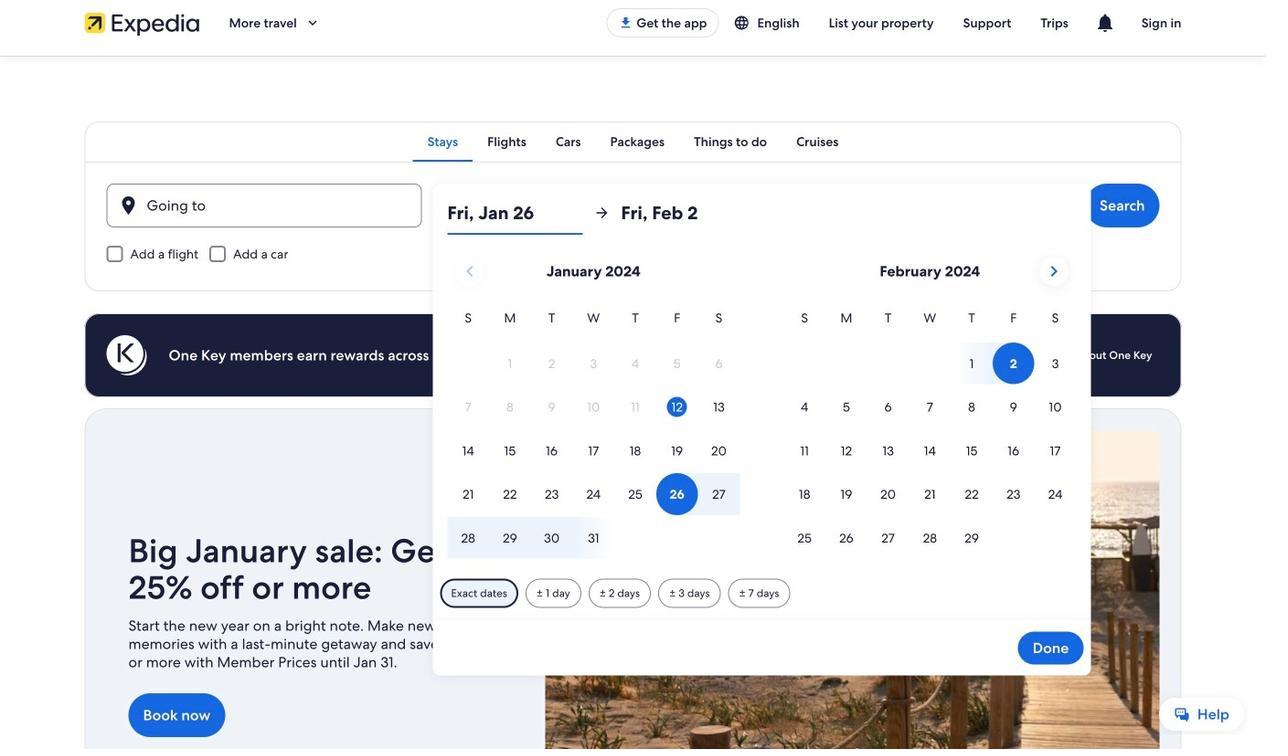Task type: describe. For each thing, give the bounding box(es) containing it.
small image
[[734, 15, 758, 31]]

february 2024 element
[[784, 308, 1077, 561]]

more travel image
[[304, 15, 321, 31]]

previous month image
[[459, 261, 481, 283]]

communication center icon image
[[1095, 12, 1117, 34]]

download the app button image
[[619, 16, 633, 30]]



Task type: locate. For each thing, give the bounding box(es) containing it.
today element
[[667, 397, 688, 418]]

january 2024 element
[[448, 308, 740, 561]]

tab list
[[85, 122, 1182, 162]]

next month image
[[1043, 261, 1065, 283]]

directional image
[[594, 205, 610, 221]]

main content
[[0, 56, 1267, 750]]

expedia logo image
[[85, 10, 200, 36]]

application
[[448, 250, 1077, 561]]



Task type: vqa. For each thing, say whether or not it's contained in the screenshot.
NEXT MONTH "icon"
yes



